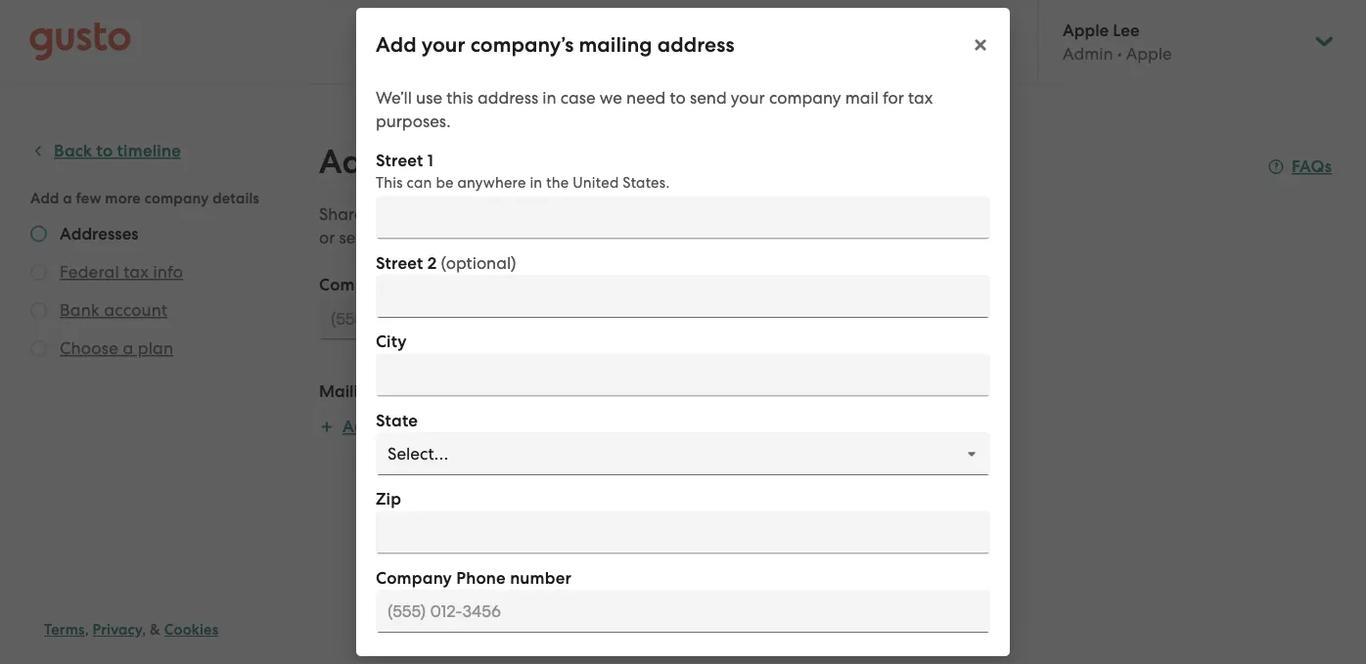 Task type: vqa. For each thing, say whether or not it's contained in the screenshot.
We've
no



Task type: locate. For each thing, give the bounding box(es) containing it.
your for add your company's mailing address
[[422, 33, 466, 57]]

mailing up we'll use this address in case we need to send your company mail for tax purposes.
[[579, 33, 653, 57]]

2 vertical spatial and
[[612, 503, 643, 523]]

in inside street 1 this can be anywhere in the united states.
[[530, 174, 543, 191]]

1 street from the top
[[376, 151, 423, 171]]

1 horizontal spatial tax
[[909, 88, 934, 108]]

2 street from the top
[[376, 253, 423, 273]]

send inside "share your company's phone number and address, in case we need to contact you or send you mail for tax purposes."
[[339, 228, 376, 248]]

your down this
[[368, 205, 402, 224]]

1 vertical spatial contact
[[862, 205, 921, 224]]

0 vertical spatial and
[[485, 142, 547, 182]]

phone inside dialog main content element
[[457, 568, 506, 588]]

number for contact
[[454, 275, 515, 295]]

0 vertical spatial company
[[319, 275, 396, 295]]

1 vertical spatial phone
[[457, 568, 506, 588]]

be
[[436, 174, 454, 191]]

purposes.
[[376, 112, 451, 131], [505, 228, 580, 248]]

1 horizontal spatial we
[[772, 205, 795, 224]]

mail inside we'll use this address in case we need to send your company mail for tax purposes.
[[846, 88, 879, 108]]

2 vertical spatial in
[[715, 205, 729, 224]]

1 vertical spatial case
[[733, 205, 768, 224]]

company down zip on the left
[[376, 568, 452, 588]]

0 vertical spatial to
[[670, 88, 686, 108]]

and
[[485, 142, 547, 182], [610, 205, 641, 224], [612, 503, 643, 523]]

&
[[150, 622, 161, 639]]

add for add your mailing address
[[343, 417, 376, 437]]

company
[[319, 275, 396, 295], [376, 568, 452, 588]]

send up the details
[[690, 88, 727, 108]]

in down add your company's mailing address
[[543, 88, 557, 108]]

and up phone
[[485, 142, 547, 182]]

0 vertical spatial tax
[[909, 88, 934, 108]]

1 vertical spatial number
[[454, 275, 515, 295]]

0 horizontal spatial need
[[627, 88, 666, 108]]

phone for we'll use this address in case we need to send your company mail for tax purposes.
[[457, 568, 506, 588]]

1 horizontal spatial add
[[376, 33, 417, 57]]

1 vertical spatial to
[[842, 205, 858, 224]]

phone
[[492, 205, 542, 224]]

add down mailing
[[343, 417, 376, 437]]

company down the or
[[319, 275, 396, 295]]

0 horizontal spatial purposes.
[[376, 112, 451, 131]]

1 vertical spatial and
[[610, 205, 641, 224]]

1 vertical spatial purposes.
[[505, 228, 580, 248]]

0 horizontal spatial phone
[[400, 275, 449, 295]]

0 horizontal spatial send
[[339, 228, 376, 248]]

0 vertical spatial company phone number
[[319, 275, 515, 295]]

number down save
[[510, 568, 572, 588]]

contact
[[555, 142, 671, 182], [862, 205, 921, 224]]

company phone number for addresses and contact details
[[319, 275, 515, 295]]

1 vertical spatial send
[[339, 228, 376, 248]]

1 horizontal spatial ,
[[142, 622, 146, 639]]

mailing inside dialog
[[579, 33, 653, 57]]

street
[[376, 151, 423, 171], [376, 253, 423, 273]]

0 horizontal spatial for
[[450, 228, 472, 248]]

0 vertical spatial for
[[883, 88, 905, 108]]

company's down be
[[406, 205, 488, 224]]

0 horizontal spatial we
[[600, 88, 623, 108]]

Zip field
[[376, 512, 991, 555]]

mail right company
[[846, 88, 879, 108]]

need inside "share your company's phone number and address, in case we need to contact you or send you mail for tax purposes."
[[799, 205, 838, 224]]

faqs button
[[1269, 155, 1333, 179]]

number inside "share your company's phone number and address, in case we need to contact you or send you mail for tax purposes."
[[546, 205, 606, 224]]

2 vertical spatial number
[[510, 568, 572, 588]]

and right save
[[612, 503, 643, 523]]

your for share your company's phone number and address, in case we need to contact you or send you mail for tax purposes.
[[368, 205, 402, 224]]

1 horizontal spatial to
[[842, 205, 858, 224]]

we down the details
[[772, 205, 795, 224]]

state
[[376, 411, 418, 431]]

1 vertical spatial mailing
[[420, 417, 479, 437]]

add inside dialog
[[376, 33, 417, 57]]

1 horizontal spatial case
[[733, 205, 768, 224]]

1 vertical spatial street
[[376, 253, 423, 273]]

number inside dialog main content element
[[510, 568, 572, 588]]

1 horizontal spatial send
[[690, 88, 727, 108]]

need
[[627, 88, 666, 108], [799, 205, 838, 224]]

1 horizontal spatial mail
[[846, 88, 879, 108]]

mail up 2
[[413, 228, 446, 248]]

mailing
[[319, 381, 378, 401]]

0 vertical spatial number
[[546, 205, 606, 224]]

purposes. down phone
[[505, 228, 580, 248]]

1 horizontal spatial phone
[[457, 568, 506, 588]]

to inside we'll use this address in case we need to send your company mail for tax purposes.
[[670, 88, 686, 108]]

tax
[[909, 88, 934, 108], [476, 228, 500, 248]]

(555) 012-3456 telephone field
[[319, 297, 965, 340]]

terms
[[44, 622, 85, 639]]

1 vertical spatial tax
[[476, 228, 500, 248]]

company inside dialog main content element
[[376, 568, 452, 588]]

1 vertical spatial we
[[772, 205, 795, 224]]

0 horizontal spatial tax
[[476, 228, 500, 248]]

0 vertical spatial street
[[376, 151, 423, 171]]

your down mailing address
[[380, 417, 415, 437]]

and for addresses
[[485, 142, 547, 182]]

company's up "this"
[[471, 33, 574, 57]]

case
[[561, 88, 596, 108], [733, 205, 768, 224]]

send inside we'll use this address in case we need to send your company mail for tax purposes.
[[690, 88, 727, 108]]

1 vertical spatial in
[[530, 174, 543, 191]]

, left privacy
[[85, 622, 89, 639]]

for up street 2 (optional)
[[450, 228, 472, 248]]

1 horizontal spatial purposes.
[[505, 228, 580, 248]]

in inside we'll use this address in case we need to send your company mail for tax purposes.
[[543, 88, 557, 108]]

and inside "button"
[[612, 503, 643, 523]]

for
[[883, 88, 905, 108], [450, 228, 472, 248]]

send
[[690, 88, 727, 108], [339, 228, 376, 248]]

number down (optional)
[[454, 275, 515, 295]]

street left 2
[[376, 253, 423, 273]]

street for 1
[[376, 151, 423, 171]]

street 1 this can be anywhere in the united states.
[[376, 151, 670, 191]]

2 , from the left
[[142, 622, 146, 639]]

your up use
[[422, 33, 466, 57]]

1 horizontal spatial need
[[799, 205, 838, 224]]

0 vertical spatial we
[[600, 88, 623, 108]]

for inside we'll use this address in case we need to send your company mail for tax purposes.
[[883, 88, 905, 108]]

add your mailing address
[[343, 417, 546, 437]]

your
[[422, 33, 466, 57], [731, 88, 765, 108], [368, 205, 402, 224], [380, 417, 415, 437]]

company's inside dialog
[[471, 33, 574, 57]]

0 horizontal spatial contact
[[555, 142, 671, 182]]

share
[[319, 205, 364, 224]]

1 vertical spatial mail
[[413, 228, 446, 248]]

0 horizontal spatial to
[[670, 88, 686, 108]]

0 vertical spatial case
[[561, 88, 596, 108]]

to
[[670, 88, 686, 108], [842, 205, 858, 224]]

mail inside "share your company's phone number and address, in case we need to contact you or send you mail for tax purposes."
[[413, 228, 446, 248]]

can
[[407, 174, 432, 191]]

Street 1 field
[[376, 196, 991, 239]]

0 vertical spatial need
[[627, 88, 666, 108]]

0 vertical spatial in
[[543, 88, 557, 108]]

add your company's mailing address
[[376, 33, 735, 57]]

phone
[[400, 275, 449, 295], [457, 568, 506, 588]]

add up we'll
[[376, 33, 417, 57]]

your left company
[[731, 88, 765, 108]]

0 vertical spatial you
[[925, 205, 953, 224]]

2
[[428, 253, 437, 273]]

1 vertical spatial for
[[450, 228, 472, 248]]

company phone number
[[319, 275, 515, 295], [376, 568, 572, 588]]

united
[[573, 174, 619, 191]]

0 horizontal spatial mail
[[413, 228, 446, 248]]

1 vertical spatial company phone number
[[376, 568, 572, 588]]

1 vertical spatial add
[[343, 417, 376, 437]]

0 horizontal spatial case
[[561, 88, 596, 108]]

0 vertical spatial send
[[690, 88, 727, 108]]

and down states.
[[610, 205, 641, 224]]

for right company
[[883, 88, 905, 108]]

send down "share"
[[339, 228, 376, 248]]

we down add your company's mailing address
[[600, 88, 623, 108]]

save
[[569, 503, 607, 523]]

0 vertical spatial phone
[[400, 275, 449, 295]]

in right address,
[[715, 205, 729, 224]]

number
[[546, 205, 606, 224], [454, 275, 515, 295], [510, 568, 572, 588]]

1 horizontal spatial for
[[883, 88, 905, 108]]

0 vertical spatial purposes.
[[376, 112, 451, 131]]

, left "&"
[[142, 622, 146, 639]]

1 vertical spatial you
[[380, 228, 409, 248]]

company's
[[471, 33, 574, 57], [406, 205, 488, 224]]

0 horizontal spatial ,
[[85, 622, 89, 639]]

1 horizontal spatial mailing
[[579, 33, 653, 57]]

mailing
[[579, 33, 653, 57], [420, 417, 479, 437]]

in left the
[[530, 174, 543, 191]]

0 vertical spatial mail
[[846, 88, 879, 108]]

case down add your company's mailing address
[[561, 88, 596, 108]]

address
[[658, 33, 735, 57], [478, 88, 539, 108], [382, 381, 444, 401], [483, 417, 546, 437]]

street inside street 1 this can be anywhere in the united states.
[[376, 151, 423, 171]]

1 vertical spatial need
[[799, 205, 838, 224]]

company phone number inside dialog main content element
[[376, 568, 572, 588]]

1 horizontal spatial contact
[[862, 205, 921, 224]]

case down the details
[[733, 205, 768, 224]]

street up this
[[376, 151, 423, 171]]

you
[[925, 205, 953, 224], [380, 228, 409, 248]]

terms link
[[44, 622, 85, 639]]

dialog main content element
[[356, 74, 1011, 665]]

mail
[[846, 88, 879, 108], [413, 228, 446, 248]]

we
[[600, 88, 623, 108], [772, 205, 795, 224]]

in
[[543, 88, 557, 108], [530, 174, 543, 191], [715, 205, 729, 224]]

0 vertical spatial add
[[376, 33, 417, 57]]

1 vertical spatial company
[[376, 568, 452, 588]]

0 vertical spatial mailing
[[579, 33, 653, 57]]

company for we'll use this address in case we need to send your company mail for tax purposes.
[[376, 568, 452, 588]]

your inside we'll use this address in case we need to send your company mail for tax purposes.
[[731, 88, 765, 108]]

your inside "share your company's phone number and address, in case we need to contact you or send you mail for tax purposes."
[[368, 205, 402, 224]]

,
[[85, 622, 89, 639], [142, 622, 146, 639]]

0 vertical spatial company's
[[471, 33, 574, 57]]

number down the
[[546, 205, 606, 224]]

add
[[376, 33, 417, 57], [343, 417, 376, 437]]

mailing right the state on the bottom left of the page
[[420, 417, 479, 437]]

1 vertical spatial company's
[[406, 205, 488, 224]]

0 horizontal spatial add
[[343, 417, 376, 437]]

company's inside "share your company's phone number and address, in case we need to contact you or send you mail for tax purposes."
[[406, 205, 488, 224]]

purposes. down use
[[376, 112, 451, 131]]



Task type: describe. For each thing, give the bounding box(es) containing it.
we inside "share your company's phone number and address, in case we need to contact you or send you mail for tax purposes."
[[772, 205, 795, 224]]

(optional)
[[441, 253, 517, 273]]

this
[[376, 174, 403, 191]]

0 horizontal spatial mailing
[[420, 417, 479, 437]]

and for save
[[612, 503, 643, 523]]

company phone number for we'll use this address in case we need to send your company mail for tax purposes.
[[376, 568, 572, 588]]

purposes. inside "share your company's phone number and address, in case we need to contact you or send you mail for tax purposes."
[[505, 228, 580, 248]]

in inside "share your company's phone number and address, in case we need to contact you or send you mail for tax purposes."
[[715, 205, 729, 224]]

cookies button
[[164, 619, 219, 642]]

details
[[679, 142, 783, 182]]

account menu element
[[1038, 0, 1338, 83]]

contact inside "share your company's phone number and address, in case we need to contact you or send you mail for tax purposes."
[[862, 205, 921, 224]]

case inside "share your company's phone number and address, in case we need to contact you or send you mail for tax purposes."
[[733, 205, 768, 224]]

company
[[770, 88, 842, 108]]

continue
[[647, 503, 716, 523]]

phone for addresses and contact details
[[400, 275, 449, 295]]

mailing address
[[319, 381, 444, 401]]

company's for mailing
[[471, 33, 574, 57]]

need inside we'll use this address in case we need to send your company mail for tax purposes.
[[627, 88, 666, 108]]

for inside "share your company's phone number and address, in case we need to contact you or send you mail for tax purposes."
[[450, 228, 472, 248]]

share your company's phone number and address, in case we need to contact you or send you mail for tax purposes.
[[319, 205, 953, 248]]

tax inside we'll use this address in case we need to send your company mail for tax purposes.
[[909, 88, 934, 108]]

the
[[547, 174, 569, 191]]

street 2 (optional)
[[376, 253, 517, 273]]

addresses and contact details
[[319, 142, 783, 182]]

home image
[[29, 22, 131, 61]]

City field
[[376, 354, 991, 397]]

add your company's mailing address dialog
[[356, 8, 1011, 665]]

save and continue button
[[545, 490, 739, 537]]

privacy link
[[93, 622, 142, 639]]

faqs
[[1293, 157, 1333, 177]]

use
[[416, 88, 443, 108]]

anywhere
[[458, 174, 526, 191]]

Company Phone number telephone field
[[376, 590, 991, 634]]

number for this
[[510, 568, 572, 588]]

privacy
[[93, 622, 142, 639]]

address inside we'll use this address in case we need to send your company mail for tax purposes.
[[478, 88, 539, 108]]

and inside "share your company's phone number and address, in case we need to contact you or send you mail for tax purposes."
[[610, 205, 641, 224]]

we'll
[[376, 88, 412, 108]]

we'll use this address in case we need to send your company mail for tax purposes.
[[376, 88, 934, 131]]

terms , privacy , & cookies
[[44, 622, 219, 639]]

your for add your mailing address
[[380, 417, 415, 437]]

0 vertical spatial contact
[[555, 142, 671, 182]]

to inside "share your company's phone number and address, in case we need to contact you or send you mail for tax purposes."
[[842, 205, 858, 224]]

states.
[[623, 174, 670, 191]]

1 horizontal spatial you
[[925, 205, 953, 224]]

zip
[[376, 490, 402, 510]]

1 , from the left
[[85, 622, 89, 639]]

purposes. inside we'll use this address in case we need to send your company mail for tax purposes.
[[376, 112, 451, 131]]

save and continue
[[569, 503, 716, 523]]

we inside we'll use this address in case we need to send your company mail for tax purposes.
[[600, 88, 623, 108]]

address,
[[645, 205, 711, 224]]

company's for phone
[[406, 205, 488, 224]]

tax inside "share your company's phone number and address, in case we need to contact you or send you mail for tax purposes."
[[476, 228, 500, 248]]

1
[[428, 151, 434, 171]]

Street 2 field
[[376, 275, 991, 318]]

0 horizontal spatial you
[[380, 228, 409, 248]]

this
[[447, 88, 474, 108]]

cookies
[[164, 622, 219, 639]]

or
[[319, 228, 335, 248]]

addresses
[[319, 142, 477, 182]]

city
[[376, 332, 407, 352]]

company for addresses and contact details
[[319, 275, 396, 295]]

case inside we'll use this address in case we need to send your company mail for tax purposes.
[[561, 88, 596, 108]]

add for add your company's mailing address
[[376, 33, 417, 57]]

street for 2
[[376, 253, 423, 273]]



